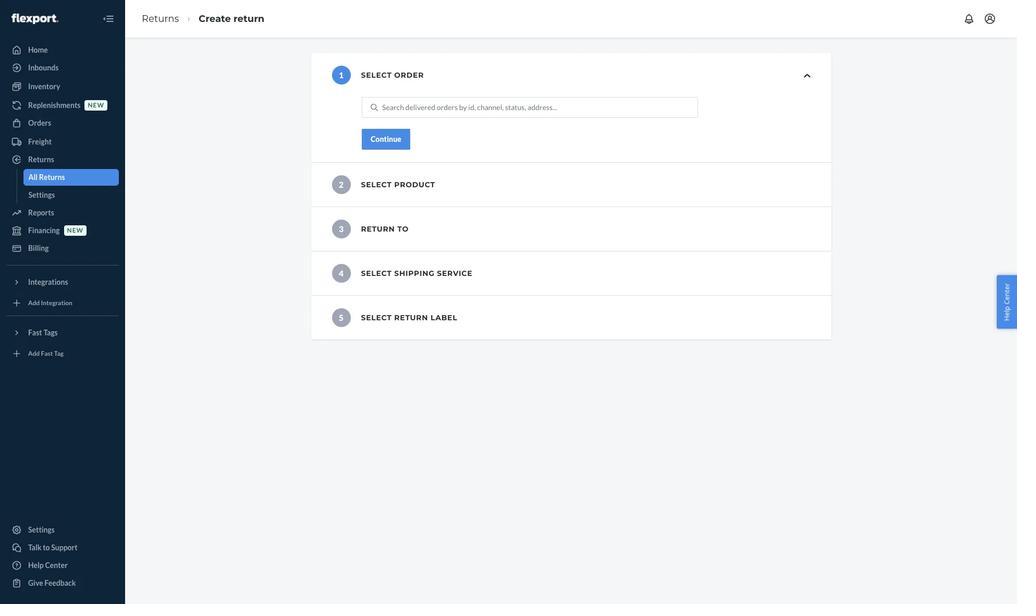 Task type: locate. For each thing, give the bounding box(es) containing it.
1 vertical spatial to
[[43, 543, 50, 552]]

0 horizontal spatial new
[[67, 227, 83, 234]]

new
[[88, 101, 104, 109], [67, 227, 83, 234]]

1 vertical spatial new
[[67, 227, 83, 234]]

select right 4
[[361, 269, 392, 278]]

add for add integration
[[28, 299, 40, 307]]

fast left tag
[[41, 350, 53, 358]]

home
[[28, 45, 48, 54]]

returns link
[[142, 13, 179, 24], [6, 151, 119, 168]]

select right 5
[[361, 313, 392, 322]]

to right talk
[[43, 543, 50, 552]]

search
[[382, 103, 404, 112]]

continue
[[371, 135, 402, 143]]

3
[[339, 224, 344, 234]]

1 select from the top
[[361, 70, 392, 80]]

1 vertical spatial settings link
[[6, 522, 119, 538]]

1 vertical spatial add
[[28, 350, 40, 358]]

1 horizontal spatial help
[[1003, 306, 1012, 321]]

1 vertical spatial return
[[395, 313, 428, 322]]

0 vertical spatial new
[[88, 101, 104, 109]]

settings link up support
[[6, 522, 119, 538]]

select for select return label
[[361, 313, 392, 322]]

financing
[[28, 226, 60, 235]]

new down reports link
[[67, 227, 83, 234]]

returns link right close navigation 'icon'
[[142, 13, 179, 24]]

0 vertical spatial settings
[[28, 190, 55, 199]]

1 add from the top
[[28, 299, 40, 307]]

1 horizontal spatial return
[[395, 313, 428, 322]]

1 horizontal spatial center
[[1003, 283, 1012, 304]]

2 vertical spatial returns
[[39, 173, 65, 182]]

help center
[[1003, 283, 1012, 321], [28, 561, 68, 570]]

to for talk
[[43, 543, 50, 552]]

returns right close navigation 'icon'
[[142, 13, 179, 24]]

1 vertical spatial fast
[[41, 350, 53, 358]]

returns right all
[[39, 173, 65, 182]]

shipping
[[395, 269, 435, 278]]

return to
[[361, 224, 409, 234]]

reports link
[[6, 204, 119, 221]]

breadcrumbs navigation
[[134, 3, 273, 34]]

create return link
[[199, 13, 265, 24]]

close navigation image
[[102, 13, 115, 25]]

select up search image
[[361, 70, 392, 80]]

return inside breadcrumbs "navigation"
[[234, 13, 265, 24]]

chevron up image
[[804, 72, 811, 79]]

0 vertical spatial returns
[[142, 13, 179, 24]]

0 vertical spatial fast
[[28, 328, 42, 337]]

return
[[234, 13, 265, 24], [395, 313, 428, 322]]

settings
[[28, 190, 55, 199], [28, 525, 55, 534]]

select
[[361, 70, 392, 80], [361, 180, 392, 189], [361, 269, 392, 278], [361, 313, 392, 322]]

fast left tags
[[28, 328, 42, 337]]

replenishments
[[28, 101, 81, 110]]

new for financing
[[67, 227, 83, 234]]

return right create
[[234, 13, 265, 24]]

3 select from the top
[[361, 269, 392, 278]]

to
[[398, 224, 409, 234], [43, 543, 50, 552]]

help center button
[[998, 275, 1018, 329]]

returns inside breadcrumbs "navigation"
[[142, 13, 179, 24]]

0 vertical spatial center
[[1003, 283, 1012, 304]]

0 vertical spatial help
[[1003, 306, 1012, 321]]

0 vertical spatial add
[[28, 299, 40, 307]]

help
[[1003, 306, 1012, 321], [28, 561, 44, 570]]

0 horizontal spatial center
[[45, 561, 68, 570]]

0 vertical spatial help center
[[1003, 283, 1012, 321]]

return
[[361, 224, 395, 234]]

home link
[[6, 42, 119, 58]]

select for select order
[[361, 70, 392, 80]]

settings up reports
[[28, 190, 55, 199]]

new up orders "link"
[[88, 101, 104, 109]]

freight link
[[6, 134, 119, 150]]

help inside button
[[1003, 306, 1012, 321]]

1 horizontal spatial to
[[398, 224, 409, 234]]

add
[[28, 299, 40, 307], [28, 350, 40, 358]]

by
[[459, 103, 467, 112]]

1 settings from the top
[[28, 190, 55, 199]]

to right return
[[398, 224, 409, 234]]

returns link down freight link
[[6, 151, 119, 168]]

orders
[[28, 118, 51, 127]]

center
[[1003, 283, 1012, 304], [45, 561, 68, 570]]

1 horizontal spatial returns link
[[142, 13, 179, 24]]

1 horizontal spatial new
[[88, 101, 104, 109]]

1 vertical spatial returns
[[28, 155, 54, 164]]

add down fast tags
[[28, 350, 40, 358]]

1 vertical spatial returns link
[[6, 151, 119, 168]]

flexport logo image
[[11, 13, 58, 24]]

1 horizontal spatial help center
[[1003, 283, 1012, 321]]

select return label
[[361, 313, 458, 322]]

fast tags
[[28, 328, 58, 337]]

0 horizontal spatial return
[[234, 13, 265, 24]]

0 horizontal spatial to
[[43, 543, 50, 552]]

continue button
[[362, 129, 410, 150]]

0 vertical spatial returns link
[[142, 13, 179, 24]]

integration
[[41, 299, 72, 307]]

1 vertical spatial help center
[[28, 561, 68, 570]]

0 vertical spatial to
[[398, 224, 409, 234]]

reports
[[28, 208, 54, 217]]

return left label
[[395, 313, 428, 322]]

0 horizontal spatial returns link
[[6, 151, 119, 168]]

billing link
[[6, 240, 119, 257]]

settings link
[[23, 187, 119, 203], [6, 522, 119, 538]]

fast
[[28, 328, 42, 337], [41, 350, 53, 358]]

return for create
[[234, 13, 265, 24]]

to inside button
[[43, 543, 50, 552]]

returns
[[142, 13, 179, 24], [28, 155, 54, 164], [39, 173, 65, 182]]

2 select from the top
[[361, 180, 392, 189]]

create return
[[199, 13, 265, 24]]

2 add from the top
[[28, 350, 40, 358]]

2
[[339, 180, 344, 189]]

add integration link
[[6, 295, 119, 311]]

4 select from the top
[[361, 313, 392, 322]]

settings up talk
[[28, 525, 55, 534]]

1
[[339, 70, 344, 80]]

new for replenishments
[[88, 101, 104, 109]]

0 vertical spatial return
[[234, 13, 265, 24]]

1 vertical spatial settings
[[28, 525, 55, 534]]

returns down 'freight'
[[28, 155, 54, 164]]

feedback
[[45, 578, 76, 587]]

1 vertical spatial help
[[28, 561, 44, 570]]

add inside 'link'
[[28, 299, 40, 307]]

select product
[[361, 180, 435, 189]]

settings link down all returns link
[[23, 187, 119, 203]]

search delivered orders by id, channel, status, address...
[[382, 103, 558, 112]]

id,
[[469, 103, 476, 112]]

to for return
[[398, 224, 409, 234]]

add left integration
[[28, 299, 40, 307]]

select right 2
[[361, 180, 392, 189]]

create
[[199, 13, 231, 24]]

give
[[28, 578, 43, 587]]

support
[[51, 543, 78, 552]]

label
[[431, 313, 458, 322]]

channel,
[[477, 103, 504, 112]]



Task type: vqa. For each thing, say whether or not it's contained in the screenshot.
'Returnly' to the left
no



Task type: describe. For each thing, give the bounding box(es) containing it.
help center link
[[6, 557, 119, 574]]

0 vertical spatial settings link
[[23, 187, 119, 203]]

add fast tag link
[[6, 345, 119, 362]]

integrations
[[28, 277, 68, 286]]

all returns
[[28, 173, 65, 182]]

add fast tag
[[28, 350, 64, 358]]

open account menu image
[[984, 13, 997, 25]]

select order
[[361, 70, 424, 80]]

orders
[[437, 103, 458, 112]]

select shipping service
[[361, 269, 473, 278]]

0 horizontal spatial help center
[[28, 561, 68, 570]]

open notifications image
[[963, 13, 976, 25]]

search image
[[371, 104, 378, 111]]

status,
[[505, 103, 527, 112]]

all
[[28, 173, 38, 182]]

inbounds
[[28, 63, 59, 72]]

1 vertical spatial center
[[45, 561, 68, 570]]

orders link
[[6, 115, 119, 131]]

inventory link
[[6, 78, 119, 95]]

center inside button
[[1003, 283, 1012, 304]]

freight
[[28, 137, 52, 146]]

select for select product
[[361, 180, 392, 189]]

order
[[395, 70, 424, 80]]

fast inside dropdown button
[[28, 328, 42, 337]]

delivered
[[406, 103, 436, 112]]

fast tags button
[[6, 324, 119, 341]]

add for add fast tag
[[28, 350, 40, 358]]

give feedback
[[28, 578, 76, 587]]

talk
[[28, 543, 41, 552]]

add integration
[[28, 299, 72, 307]]

all returns link
[[23, 169, 119, 186]]

tags
[[44, 328, 58, 337]]

tag
[[54, 350, 64, 358]]

5
[[339, 313, 344, 322]]

talk to support button
[[6, 539, 119, 556]]

product
[[395, 180, 435, 189]]

integrations button
[[6, 274, 119, 291]]

4
[[339, 269, 344, 278]]

billing
[[28, 244, 49, 252]]

2 settings from the top
[[28, 525, 55, 534]]

address...
[[528, 103, 558, 112]]

return for select
[[395, 313, 428, 322]]

select for select shipping service
[[361, 269, 392, 278]]

talk to support
[[28, 543, 78, 552]]

help center inside button
[[1003, 283, 1012, 321]]

0 horizontal spatial help
[[28, 561, 44, 570]]

service
[[437, 269, 473, 278]]

give feedback button
[[6, 575, 119, 591]]

inbounds link
[[6, 59, 119, 76]]

inventory
[[28, 82, 60, 91]]



